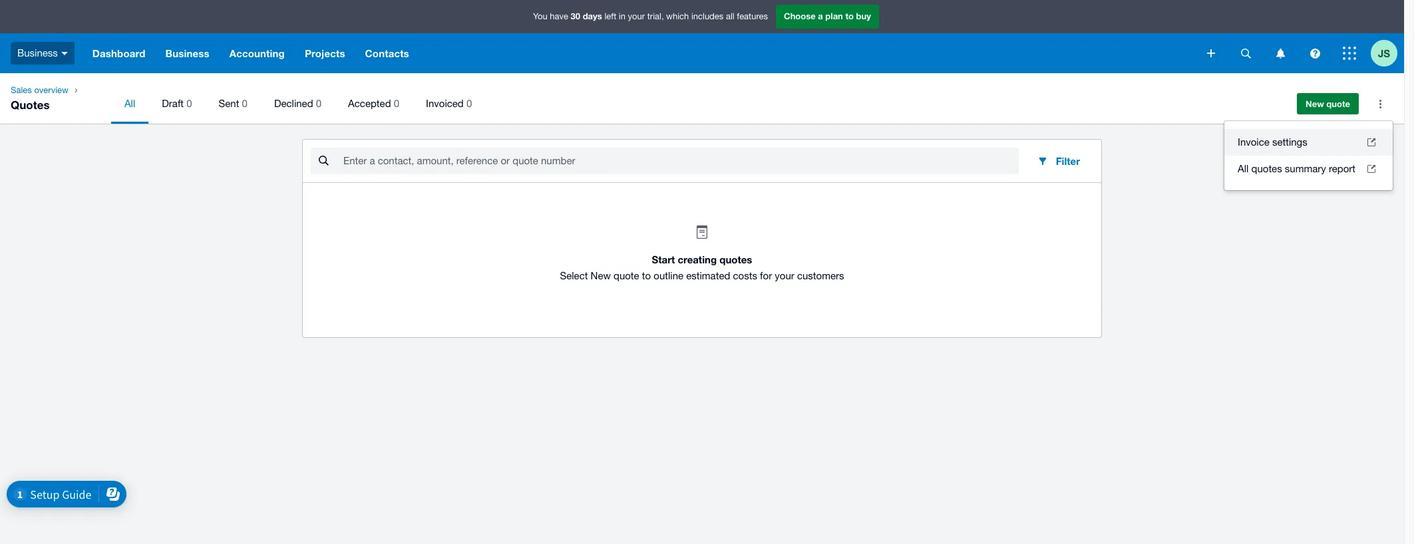 Task type: vqa. For each thing, say whether or not it's contained in the screenshot.
'cost'
no



Task type: describe. For each thing, give the bounding box(es) containing it.
costs
[[733, 270, 758, 282]]

all quotes summary report link
[[1225, 156, 1394, 182]]

to inside banner
[[846, 11, 854, 21]]

filter
[[1056, 155, 1081, 167]]

new inside start creating quotes select new quote to outline estimated costs for your customers
[[591, 270, 611, 282]]

0 for declined 0
[[316, 98, 322, 109]]

report
[[1330, 163, 1356, 174]]

choose
[[784, 11, 816, 21]]

sales
[[11, 85, 32, 95]]

dashboard link
[[82, 33, 155, 73]]

invoiced
[[426, 98, 464, 109]]

a
[[818, 11, 823, 21]]

sales overview
[[11, 85, 69, 95]]

outline
[[654, 270, 684, 282]]

invoice settings
[[1238, 136, 1308, 148]]

sent
[[219, 98, 239, 109]]

plan
[[826, 11, 843, 21]]

draft
[[162, 98, 184, 109]]

accepted 0
[[348, 98, 400, 109]]

summary
[[1286, 163, 1327, 174]]

for
[[760, 270, 772, 282]]

choose a plan to buy
[[784, 11, 872, 21]]

0 for invoiced 0
[[467, 98, 472, 109]]

navigation containing dashboard
[[82, 33, 1198, 73]]

new quote
[[1306, 99, 1351, 109]]

declined
[[274, 98, 313, 109]]

declined 0
[[274, 98, 322, 109]]

quote inside start creating quotes select new quote to outline estimated costs for your customers
[[614, 270, 640, 282]]

creating
[[678, 254, 717, 266]]

customers
[[798, 270, 845, 282]]

business button
[[155, 33, 220, 73]]

shortcuts image
[[1368, 91, 1394, 117]]

contacts
[[365, 47, 409, 59]]

svg image inside business popup button
[[61, 52, 68, 55]]

draft 0
[[162, 98, 192, 109]]

invoiced 0
[[426, 98, 472, 109]]

overview
[[34, 85, 69, 95]]

settings
[[1273, 136, 1308, 148]]

filter button
[[1027, 148, 1091, 174]]

includes
[[692, 11, 724, 21]]

0 for sent 0
[[242, 98, 248, 109]]

sales overview link
[[5, 84, 74, 97]]

Enter a contact, amount, reference or quote number field
[[342, 148, 1019, 174]]

group containing invoice settings
[[1225, 121, 1394, 190]]

start creating quotes select new quote to outline estimated costs for your customers
[[560, 254, 845, 282]]

accepted
[[348, 98, 391, 109]]

all quotes summary report
[[1238, 163, 1356, 174]]



Task type: locate. For each thing, give the bounding box(es) containing it.
your inside you have 30 days left in your trial, which includes all features
[[628, 11, 645, 21]]

days
[[583, 11, 602, 21]]

to inside start creating quotes select new quote to outline estimated costs for your customers
[[642, 270, 651, 282]]

invoice settings link
[[1225, 129, 1394, 156]]

0 vertical spatial to
[[846, 11, 854, 21]]

all left draft
[[124, 98, 135, 109]]

2 0 from the left
[[242, 98, 248, 109]]

1 horizontal spatial to
[[846, 11, 854, 21]]

0 right 'sent'
[[242, 98, 248, 109]]

left
[[605, 11, 617, 21]]

banner
[[0, 0, 1405, 73]]

menu
[[111, 84, 1279, 124]]

quotes element
[[0, 73, 1405, 124]]

list box containing invoice settings
[[1225, 121, 1394, 190]]

1 vertical spatial quote
[[614, 270, 640, 282]]

0 horizontal spatial business
[[17, 47, 58, 58]]

0 vertical spatial quote
[[1327, 99, 1351, 109]]

all inside list box
[[1238, 163, 1249, 174]]

business button
[[0, 33, 82, 73]]

dashboard
[[92, 47, 146, 59]]

1 0 from the left
[[187, 98, 192, 109]]

5 0 from the left
[[467, 98, 472, 109]]

projects button
[[295, 33, 355, 73]]

business
[[17, 47, 58, 58], [165, 47, 210, 59]]

0 horizontal spatial your
[[628, 11, 645, 21]]

contacts button
[[355, 33, 419, 73]]

svg image
[[1208, 49, 1216, 57], [61, 52, 68, 55]]

select
[[560, 270, 588, 282]]

0 right accepted
[[394, 98, 400, 109]]

you have 30 days left in your trial, which includes all features
[[533, 11, 768, 21]]

new
[[1306, 99, 1325, 109], [591, 270, 611, 282]]

all for all
[[124, 98, 135, 109]]

your right in
[[628, 11, 645, 21]]

invoice
[[1238, 136, 1270, 148]]

0 for draft 0
[[187, 98, 192, 109]]

0 horizontal spatial svg image
[[61, 52, 68, 55]]

trial,
[[648, 11, 664, 21]]

1 vertical spatial all
[[1238, 163, 1249, 174]]

quotes
[[11, 98, 50, 112]]

quotes up costs
[[720, 254, 753, 266]]

you
[[533, 11, 548, 21]]

all
[[124, 98, 135, 109], [1238, 163, 1249, 174]]

js
[[1379, 47, 1391, 59]]

list box
[[1225, 121, 1394, 190]]

js button
[[1372, 33, 1405, 73]]

business up 'sales overview'
[[17, 47, 58, 58]]

new up the invoice settings link
[[1306, 99, 1325, 109]]

all down invoice
[[1238, 163, 1249, 174]]

0
[[187, 98, 192, 109], [242, 98, 248, 109], [316, 98, 322, 109], [394, 98, 400, 109], [467, 98, 472, 109]]

1 horizontal spatial business
[[165, 47, 210, 59]]

0 right invoiced in the left of the page
[[467, 98, 472, 109]]

1 vertical spatial to
[[642, 270, 651, 282]]

quote left shortcuts image
[[1327, 99, 1351, 109]]

1 horizontal spatial quotes
[[1252, 163, 1283, 174]]

have
[[550, 11, 569, 21]]

1 vertical spatial your
[[775, 270, 795, 282]]

accounting
[[230, 47, 285, 59]]

1 horizontal spatial new
[[1306, 99, 1325, 109]]

1 horizontal spatial your
[[775, 270, 795, 282]]

0 vertical spatial new
[[1306, 99, 1325, 109]]

quote left 'outline'
[[614, 270, 640, 282]]

quote inside 'link'
[[1327, 99, 1351, 109]]

all inside menu
[[124, 98, 135, 109]]

0 horizontal spatial quote
[[614, 270, 640, 282]]

0 vertical spatial all
[[124, 98, 135, 109]]

menu inside quotes element
[[111, 84, 1279, 124]]

0 vertical spatial your
[[628, 11, 645, 21]]

sent 0
[[219, 98, 248, 109]]

all
[[726, 11, 735, 21]]

30
[[571, 11, 581, 21]]

quotes inside start creating quotes select new quote to outline estimated costs for your customers
[[720, 254, 753, 266]]

1 vertical spatial quotes
[[720, 254, 753, 266]]

group
[[1225, 121, 1394, 190]]

3 0 from the left
[[316, 98, 322, 109]]

0 for accepted 0
[[394, 98, 400, 109]]

navigation
[[82, 33, 1198, 73]]

1 horizontal spatial quote
[[1327, 99, 1351, 109]]

buy
[[857, 11, 872, 21]]

0 vertical spatial quotes
[[1252, 163, 1283, 174]]

quotes
[[1252, 163, 1283, 174], [720, 254, 753, 266]]

quotes down invoice settings
[[1252, 163, 1283, 174]]

0 right declined
[[316, 98, 322, 109]]

0 horizontal spatial to
[[642, 270, 651, 282]]

features
[[737, 11, 768, 21]]

all link
[[111, 84, 149, 124]]

projects
[[305, 47, 345, 59]]

menu containing all
[[111, 84, 1279, 124]]

business up 'draft 0'
[[165, 47, 210, 59]]

in
[[619, 11, 626, 21]]

your right for
[[775, 270, 795, 282]]

business inside business dropdown button
[[165, 47, 210, 59]]

to left 'outline'
[[642, 270, 651, 282]]

start
[[652, 254, 675, 266]]

4 0 from the left
[[394, 98, 400, 109]]

which
[[667, 11, 689, 21]]

all for all quotes summary report
[[1238, 163, 1249, 174]]

quote
[[1327, 99, 1351, 109], [614, 270, 640, 282]]

new quote link
[[1298, 93, 1360, 115]]

new right select
[[591, 270, 611, 282]]

estimated
[[687, 270, 731, 282]]

to left buy
[[846, 11, 854, 21]]

0 horizontal spatial new
[[591, 270, 611, 282]]

1 vertical spatial new
[[591, 270, 611, 282]]

your inside start creating quotes select new quote to outline estimated costs for your customers
[[775, 270, 795, 282]]

0 horizontal spatial all
[[124, 98, 135, 109]]

svg image
[[1344, 47, 1357, 60], [1241, 48, 1251, 58], [1277, 48, 1285, 58], [1311, 48, 1321, 58]]

banner containing js
[[0, 0, 1405, 73]]

0 horizontal spatial quotes
[[720, 254, 753, 266]]

0 right draft
[[187, 98, 192, 109]]

to
[[846, 11, 854, 21], [642, 270, 651, 282]]

accounting button
[[220, 33, 295, 73]]

1 horizontal spatial svg image
[[1208, 49, 1216, 57]]

new inside 'link'
[[1306, 99, 1325, 109]]

1 horizontal spatial all
[[1238, 163, 1249, 174]]

business inside business popup button
[[17, 47, 58, 58]]

your
[[628, 11, 645, 21], [775, 270, 795, 282]]



